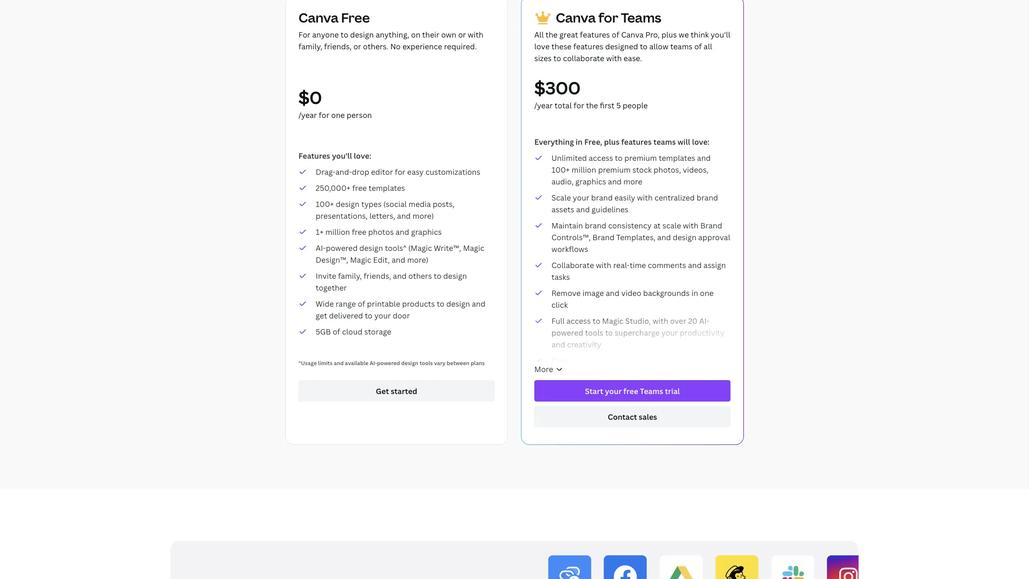 Task type: vqa. For each thing, say whether or not it's contained in the screenshot.
the in the Canva for Nonprofits unlocks access to all the premium features of Canva for Teams - 100% free.
no



Task type: describe. For each thing, give the bounding box(es) containing it.
footer banner integrations highres image
[[171, 541, 859, 579]]



